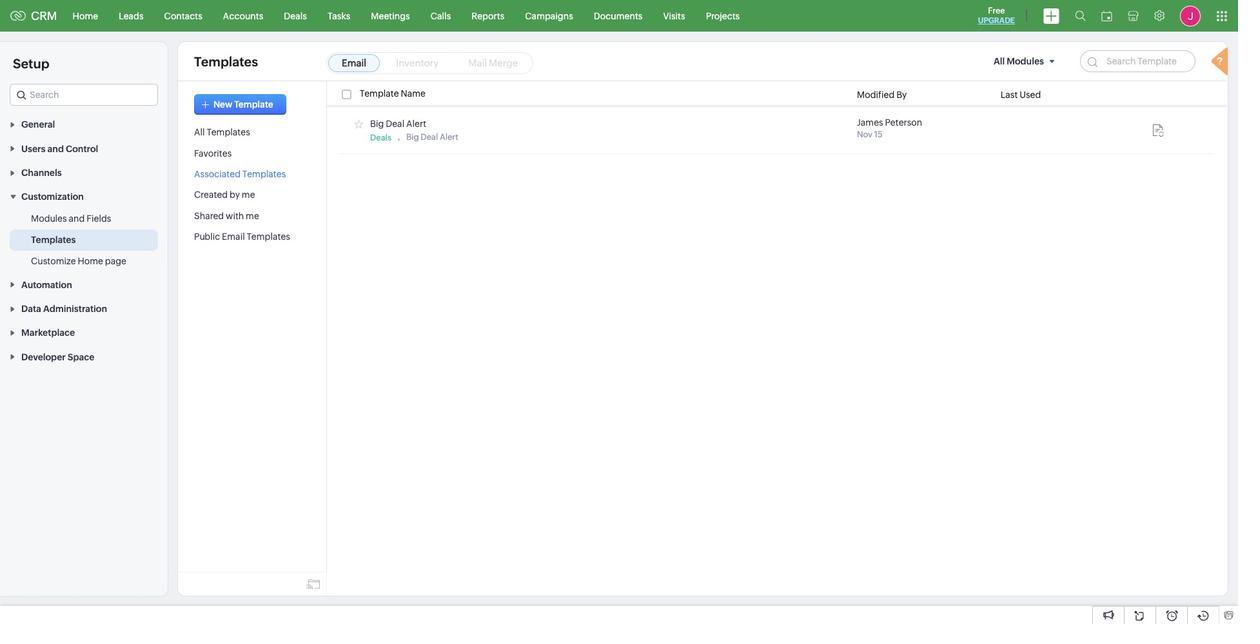 Task type: locate. For each thing, give the bounding box(es) containing it.
general
[[21, 120, 55, 130]]

0 horizontal spatial and
[[47, 144, 64, 154]]

marketplace
[[21, 328, 75, 338]]

and left 'fields'
[[69, 214, 85, 224]]

deal
[[386, 118, 405, 129], [421, 132, 438, 142]]

big down 'big deal alert' link
[[406, 132, 419, 142]]

All Modules field
[[989, 50, 1064, 72]]

and for modules
[[69, 214, 85, 224]]

created by me
[[194, 190, 255, 200]]

0 horizontal spatial template
[[234, 99, 273, 110]]

modules inside field
[[1007, 56, 1044, 66]]

1 horizontal spatial template
[[360, 89, 399, 99]]

template left 'name'
[[360, 89, 399, 99]]

deal down 'big deal alert' link
[[421, 132, 438, 142]]

home up automation dropdown button
[[78, 256, 103, 267]]

email
[[342, 57, 367, 68], [222, 232, 245, 242]]

1 horizontal spatial alert
[[440, 132, 459, 142]]

0 horizontal spatial modules
[[31, 214, 67, 224]]

home right crm at the top of page
[[73, 11, 98, 21]]

1 vertical spatial home
[[78, 256, 103, 267]]

all for all modules
[[994, 56, 1005, 66]]

and inside dropdown button
[[47, 144, 64, 154]]

associated templates
[[194, 169, 286, 179]]

email up template name
[[342, 57, 367, 68]]

data
[[21, 304, 41, 314]]

projects link
[[696, 0, 750, 31]]

me
[[242, 190, 255, 200], [246, 211, 259, 221]]

1 vertical spatial all
[[194, 127, 205, 138]]

1 vertical spatial and
[[69, 214, 85, 224]]

0 horizontal spatial email
[[222, 232, 245, 242]]

deals
[[284, 11, 307, 21], [370, 133, 392, 142]]

nov
[[857, 130, 873, 140]]

0 vertical spatial modules
[[1007, 56, 1044, 66]]

1 vertical spatial deal
[[421, 132, 438, 142]]

crm link
[[10, 9, 57, 23]]

modules up the templates link
[[31, 214, 67, 224]]

leads link
[[108, 0, 154, 31]]

1 vertical spatial alert
[[440, 132, 459, 142]]

leads
[[119, 11, 144, 21]]

0 horizontal spatial all
[[194, 127, 205, 138]]

deal down template name
[[386, 118, 405, 129]]

1 horizontal spatial deals
[[370, 133, 392, 142]]

home link
[[62, 0, 108, 31]]

alert
[[406, 118, 426, 129], [440, 132, 459, 142]]

all
[[994, 56, 1005, 66], [194, 127, 205, 138]]

Search Template text field
[[1081, 50, 1196, 72]]

1 vertical spatial template
[[234, 99, 273, 110]]

0 vertical spatial alert
[[406, 118, 426, 129]]

all templates link
[[194, 127, 250, 138]]

name
[[401, 89, 426, 99]]

deals left "tasks" link
[[284, 11, 307, 21]]

and inside the customization region
[[69, 214, 85, 224]]

favorites
[[194, 148, 232, 158]]

home
[[73, 11, 98, 21], [78, 256, 103, 267]]

search element
[[1068, 0, 1094, 32]]

create menu image
[[1044, 8, 1060, 24]]

templates up 'customize'
[[31, 235, 76, 245]]

email down with
[[222, 232, 245, 242]]

template right new
[[234, 99, 273, 110]]

big
[[370, 118, 384, 129], [406, 132, 419, 142]]

all for all templates
[[194, 127, 205, 138]]

james
[[857, 118, 884, 128]]

tasks link
[[317, 0, 361, 31]]

campaigns link
[[515, 0, 584, 31]]

home inside the customization region
[[78, 256, 103, 267]]

1 vertical spatial email
[[222, 232, 245, 242]]

1 vertical spatial modules
[[31, 214, 67, 224]]

contacts
[[164, 11, 202, 21]]

control
[[66, 144, 98, 154]]

templates up the favorites link
[[207, 127, 250, 138]]

and
[[47, 144, 64, 154], [69, 214, 85, 224]]

customize home page link
[[31, 255, 126, 268]]

accounts link
[[213, 0, 274, 31]]

1 vertical spatial big
[[406, 132, 419, 142]]

big down template name
[[370, 118, 384, 129]]

all up the favorites link
[[194, 127, 205, 138]]

page
[[105, 256, 126, 267]]

all up last
[[994, 56, 1005, 66]]

0 vertical spatial email
[[342, 57, 367, 68]]

0 vertical spatial big
[[370, 118, 384, 129]]

0 horizontal spatial big
[[370, 118, 384, 129]]

and right users
[[47, 144, 64, 154]]

modules and fields link
[[31, 212, 111, 225]]

0 horizontal spatial deals
[[284, 11, 307, 21]]

1 horizontal spatial and
[[69, 214, 85, 224]]

me for shared with me
[[246, 211, 259, 221]]

shared with me link
[[194, 211, 259, 221]]

me right by
[[242, 190, 255, 200]]

None field
[[10, 84, 158, 106]]

0 vertical spatial all
[[994, 56, 1005, 66]]

new
[[214, 99, 233, 110]]

1 horizontal spatial all
[[994, 56, 1005, 66]]

1 horizontal spatial modules
[[1007, 56, 1044, 66]]

big deal alert
[[370, 118, 426, 129], [406, 132, 459, 142]]

modules inside the customization region
[[31, 214, 67, 224]]

peterson
[[885, 118, 923, 128]]

0 horizontal spatial alert
[[406, 118, 426, 129]]

0 vertical spatial and
[[47, 144, 64, 154]]

associated templates link
[[194, 169, 286, 179]]

1 horizontal spatial email
[[342, 57, 367, 68]]

0 vertical spatial me
[[242, 190, 255, 200]]

1 vertical spatial me
[[246, 211, 259, 221]]

modules
[[1007, 56, 1044, 66], [31, 214, 67, 224]]

templates inside the customization region
[[31, 235, 76, 245]]

favorites link
[[194, 148, 232, 158]]

reports link
[[461, 0, 515, 31]]

modules up last used
[[1007, 56, 1044, 66]]

big deal alert down 'big deal alert' link
[[406, 132, 459, 142]]

created by me link
[[194, 190, 255, 200]]

all inside all modules field
[[994, 56, 1005, 66]]

create menu element
[[1036, 0, 1068, 31]]

deals down 'big deal alert' link
[[370, 133, 392, 142]]

0 vertical spatial deal
[[386, 118, 405, 129]]

big deal alert down template name
[[370, 118, 426, 129]]

by
[[897, 90, 907, 100]]

public
[[194, 232, 220, 242]]

shared
[[194, 211, 224, 221]]

setup
[[13, 56, 49, 71]]

0 vertical spatial deals
[[284, 11, 307, 21]]

last
[[1001, 90, 1018, 100]]

users and control button
[[0, 136, 168, 160]]

james peterson link
[[857, 118, 923, 128]]

templates down shared with me link
[[247, 232, 290, 242]]

meetings link
[[361, 0, 420, 31]]

templates
[[194, 54, 258, 69], [207, 127, 250, 138], [242, 169, 286, 179], [247, 232, 290, 242], [31, 235, 76, 245]]

james peterson nov 15
[[857, 118, 923, 140]]

me right with
[[246, 211, 259, 221]]



Task type: describe. For each thing, give the bounding box(es) containing it.
documents
[[594, 11, 643, 21]]

modified
[[857, 90, 895, 100]]

with
[[226, 211, 244, 221]]

campaigns
[[525, 11, 573, 21]]

me for created by me
[[242, 190, 255, 200]]

used
[[1020, 90, 1041, 100]]

customize
[[31, 256, 76, 267]]

customization
[[21, 192, 84, 202]]

visits link
[[653, 0, 696, 31]]

modified by
[[857, 90, 907, 100]]

templates up new
[[194, 54, 258, 69]]

deals link
[[274, 0, 317, 31]]

0 vertical spatial template
[[360, 89, 399, 99]]

0 horizontal spatial deal
[[386, 118, 405, 129]]

templates link
[[31, 234, 76, 247]]

modules and fields
[[31, 214, 111, 224]]

fields
[[87, 214, 111, 224]]

visits
[[663, 11, 686, 21]]

free
[[988, 6, 1005, 15]]

customization region
[[0, 209, 168, 272]]

developer
[[21, 352, 66, 362]]

all modules
[[994, 56, 1044, 66]]

big deal alert link
[[370, 118, 426, 129]]

all templates
[[194, 127, 250, 138]]

last used
[[1001, 90, 1041, 100]]

new template
[[214, 99, 273, 110]]

customization button
[[0, 185, 168, 209]]

15
[[875, 130, 883, 140]]

public email templates
[[194, 232, 290, 242]]

administration
[[43, 304, 107, 314]]

1 vertical spatial big deal alert
[[406, 132, 459, 142]]

new template button
[[194, 94, 286, 115]]

reports
[[472, 11, 505, 21]]

general button
[[0, 112, 168, 136]]

contacts link
[[154, 0, 213, 31]]

profile image
[[1181, 5, 1201, 26]]

associated
[[194, 169, 241, 179]]

developer space button
[[0, 345, 168, 369]]

crm
[[31, 9, 57, 23]]

channels
[[21, 168, 62, 178]]

profile element
[[1173, 0, 1209, 31]]

data administration
[[21, 304, 107, 314]]

automation
[[21, 280, 72, 290]]

by
[[230, 190, 240, 200]]

0 vertical spatial big deal alert
[[370, 118, 426, 129]]

template inside "new template" button
[[234, 99, 273, 110]]

shared with me
[[194, 211, 259, 221]]

space
[[68, 352, 94, 362]]

calendar image
[[1102, 11, 1113, 21]]

email inside email link
[[342, 57, 367, 68]]

channels button
[[0, 160, 168, 185]]

automation button
[[0, 272, 168, 297]]

documents link
[[584, 0, 653, 31]]

and for users
[[47, 144, 64, 154]]

search image
[[1075, 10, 1086, 21]]

meetings
[[371, 11, 410, 21]]

upgrade
[[979, 16, 1015, 25]]

1 vertical spatial deals
[[370, 133, 392, 142]]

accounts
[[223, 11, 263, 21]]

calls
[[431, 11, 451, 21]]

calls link
[[420, 0, 461, 31]]

public email templates link
[[194, 232, 290, 242]]

users
[[21, 144, 45, 154]]

1 horizontal spatial deal
[[421, 132, 438, 142]]

customize home page
[[31, 256, 126, 267]]

marketplace button
[[0, 321, 168, 345]]

tasks
[[328, 11, 350, 21]]

users and control
[[21, 144, 98, 154]]

template name
[[360, 89, 426, 99]]

0 vertical spatial home
[[73, 11, 98, 21]]

1 horizontal spatial big
[[406, 132, 419, 142]]

projects
[[706, 11, 740, 21]]

created
[[194, 190, 228, 200]]

email link
[[328, 54, 380, 72]]

free upgrade
[[979, 6, 1015, 25]]

data administration button
[[0, 297, 168, 321]]

Search text field
[[10, 85, 157, 105]]

templates up created by me
[[242, 169, 286, 179]]

developer space
[[21, 352, 94, 362]]



Task type: vqa. For each thing, say whether or not it's contained in the screenshot.
me to the top
yes



